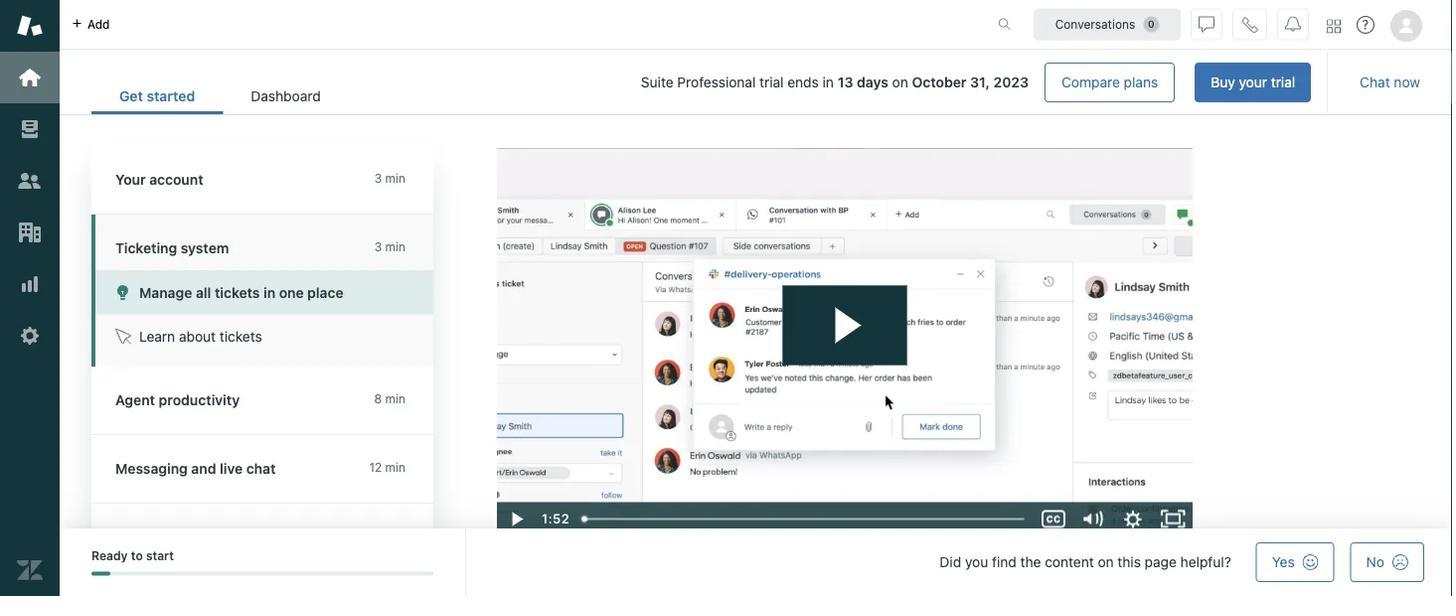 Task type: vqa. For each thing, say whether or not it's contained in the screenshot.
second Show more Button from the bottom
no



Task type: locate. For each thing, give the bounding box(es) containing it.
views image
[[17, 116, 43, 142]]

1 vertical spatial on
[[1098, 554, 1114, 571]]

2 3 min from the top
[[375, 240, 406, 254]]

2 min from the top
[[385, 240, 406, 254]]

1 3 min from the top
[[375, 172, 406, 185]]

0 vertical spatial in
[[823, 74, 834, 90]]

12
[[369, 461, 382, 475]]

0 horizontal spatial in
[[264, 284, 276, 301]]

1 3 from the top
[[375, 172, 382, 185]]

0 vertical spatial the
[[716, 99, 736, 115]]

all
[[196, 284, 211, 301]]

ready
[[91, 549, 128, 563]]

place
[[307, 284, 344, 301]]

help
[[115, 530, 146, 546]]

ticketing system
[[115, 240, 229, 257]]

loop in teams without leaving the ticket
[[521, 99, 776, 115]]

0 horizontal spatial the
[[716, 99, 736, 115]]

start
[[146, 549, 174, 563]]

2 3 from the top
[[375, 240, 382, 254]]

now
[[1395, 74, 1421, 90]]

1 horizontal spatial in
[[557, 99, 568, 115]]

zendesk image
[[17, 558, 43, 584]]

you
[[966, 554, 989, 571]]

1 horizontal spatial the
[[1021, 554, 1042, 571]]

account
[[149, 172, 203, 188]]

2 trial from the left
[[760, 74, 784, 90]]

and
[[191, 461, 216, 477]]

on inside section
[[893, 74, 909, 90]]

on left this
[[1098, 554, 1114, 571]]

help center button
[[91, 504, 430, 572]]

1 vertical spatial 3 min
[[375, 240, 406, 254]]

helpful?
[[1181, 554, 1232, 571]]

dashboard
[[251, 88, 321, 104]]

trial for your
[[1272, 74, 1296, 90]]

1 horizontal spatial on
[[1098, 554, 1114, 571]]

min
[[385, 172, 406, 185], [385, 240, 406, 254], [385, 392, 406, 406], [385, 461, 406, 475]]

0 horizontal spatial trial
[[760, 74, 784, 90]]

in
[[823, 74, 834, 90], [557, 99, 568, 115], [264, 284, 276, 301]]

tickets right all
[[215, 284, 260, 301]]

3 inside ticketing system heading
[[375, 240, 382, 254]]

1 vertical spatial tickets
[[220, 329, 262, 345]]

min inside ticketing system heading
[[385, 240, 406, 254]]

min for messaging and live chat
[[385, 461, 406, 475]]

tab list
[[91, 78, 349, 114]]

2 horizontal spatial in
[[823, 74, 834, 90]]

get
[[119, 88, 143, 104]]

in inside loop in teams without leaving the ticket region
[[557, 99, 568, 115]]

the right find
[[1021, 554, 1042, 571]]

tickets
[[215, 284, 260, 301], [220, 329, 262, 345]]

without
[[615, 99, 663, 115]]

plans
[[1124, 74, 1159, 90]]

your account
[[115, 172, 203, 188]]

ready to start
[[91, 549, 174, 563]]

professional
[[678, 74, 756, 90]]

about
[[179, 329, 216, 345]]

the
[[716, 99, 736, 115], [1021, 554, 1042, 571]]

8 min
[[374, 392, 406, 406]]

ends
[[788, 74, 819, 90]]

trial inside "button"
[[1272, 74, 1296, 90]]

agent productivity
[[115, 392, 240, 409]]

the inside loop in teams without leaving the ticket region
[[716, 99, 736, 115]]

get help image
[[1357, 16, 1375, 34]]

system
[[181, 240, 229, 257]]

trial
[[1272, 74, 1296, 90], [760, 74, 784, 90]]

footer containing did you find the content on this page helpful?
[[60, 529, 1453, 597]]

chat now
[[1361, 74, 1421, 90]]

your
[[115, 172, 146, 188]]

1 horizontal spatial trial
[[1272, 74, 1296, 90]]

manage
[[139, 284, 192, 301]]

zendesk support image
[[17, 13, 43, 39]]

this
[[1118, 554, 1141, 571]]

3 min from the top
[[385, 392, 406, 406]]

3 min inside ticketing system heading
[[375, 240, 406, 254]]

0 vertical spatial on
[[893, 74, 909, 90]]

1 trial from the left
[[1272, 74, 1296, 90]]

conversations button
[[1034, 8, 1181, 40]]

October 31, 2023 text field
[[912, 74, 1029, 90]]

4 min from the top
[[385, 461, 406, 475]]

0 vertical spatial 3
[[375, 172, 382, 185]]

1 min from the top
[[385, 172, 406, 185]]

learn about tickets button
[[95, 315, 434, 359]]

compare plans
[[1062, 74, 1159, 90]]

3
[[375, 172, 382, 185], [375, 240, 382, 254]]

buy
[[1211, 74, 1236, 90]]

the down professional
[[716, 99, 736, 115]]

1 vertical spatial 3
[[375, 240, 382, 254]]

in left "13"
[[823, 74, 834, 90]]

loop
[[521, 99, 553, 115]]

buy your trial button
[[1195, 63, 1312, 102]]

days
[[857, 74, 889, 90]]

button displays agent's chat status as invisible. image
[[1199, 16, 1215, 32]]

3 for system
[[375, 240, 382, 254]]

progress-bar progress bar
[[91, 572, 434, 576]]

3 min for ticketing system
[[375, 240, 406, 254]]

footer
[[60, 529, 1453, 597]]

video thumbnail image
[[497, 149, 1193, 537], [497, 149, 1193, 537]]

trial for professional
[[760, 74, 784, 90]]

3 min
[[375, 172, 406, 185], [375, 240, 406, 254]]

section
[[365, 63, 1312, 102]]

3 min for your account
[[375, 172, 406, 185]]

center
[[150, 530, 193, 546]]

in left one
[[264, 284, 276, 301]]

0 vertical spatial 3 min
[[375, 172, 406, 185]]

0 horizontal spatial on
[[893, 74, 909, 90]]

on
[[893, 74, 909, 90], [1098, 554, 1114, 571]]

tickets right about
[[220, 329, 262, 345]]

learn
[[139, 329, 175, 345]]

trial up ticket on the right top of the page
[[760, 74, 784, 90]]

on right days
[[893, 74, 909, 90]]

0 vertical spatial tickets
[[215, 284, 260, 301]]

trial right your
[[1272, 74, 1296, 90]]

in right loop
[[557, 99, 568, 115]]

add
[[88, 17, 110, 31]]

1 vertical spatial in
[[557, 99, 568, 115]]

the inside "footer"
[[1021, 554, 1042, 571]]

2 vertical spatial in
[[264, 284, 276, 301]]

progress bar image
[[91, 572, 110, 576]]

1 vertical spatial the
[[1021, 554, 1042, 571]]



Task type: describe. For each thing, give the bounding box(es) containing it.
min for ticketing system
[[385, 240, 406, 254]]

messaging and live chat
[[115, 461, 276, 477]]

content
[[1045, 554, 1095, 571]]

live
[[220, 461, 243, 477]]

help center
[[115, 530, 193, 546]]

one
[[279, 284, 304, 301]]

main element
[[0, 0, 60, 597]]

min for your account
[[385, 172, 406, 185]]

compare
[[1062, 74, 1121, 90]]

section containing compare plans
[[365, 63, 1312, 102]]

chat now button
[[1345, 63, 1437, 102]]

tab list containing get started
[[91, 78, 349, 114]]

agent
[[115, 392, 155, 409]]

compare plans button
[[1045, 63, 1176, 102]]

zendesk products image
[[1328, 19, 1341, 33]]

no
[[1367, 554, 1385, 571]]

learn about tickets
[[139, 329, 262, 345]]

yes button
[[1257, 543, 1335, 583]]

chat
[[1361, 74, 1391, 90]]

productivity
[[159, 392, 240, 409]]

tickets for all
[[215, 284, 260, 301]]

to
[[131, 549, 143, 563]]

loop in teams without leaving the ticket region
[[497, 0, 1193, 537]]

started
[[147, 88, 195, 104]]

buy your trial
[[1211, 74, 1296, 90]]

in inside section
[[823, 74, 834, 90]]

conversations
[[1056, 17, 1136, 31]]

admin image
[[17, 323, 43, 349]]

8
[[374, 392, 382, 406]]

yes
[[1273, 554, 1295, 571]]

ticket
[[740, 99, 776, 115]]

2023
[[994, 74, 1029, 90]]

chat
[[246, 461, 276, 477]]

video element
[[497, 149, 1193, 537]]

dashboard tab
[[223, 78, 349, 114]]

suite professional trial ends in 13 days on october 31, 2023
[[641, 74, 1029, 90]]

ticketing system heading
[[91, 215, 434, 270]]

ticketing
[[115, 240, 177, 257]]

october
[[912, 74, 967, 90]]

12 min
[[369, 461, 406, 475]]

messaging
[[115, 461, 188, 477]]

manage all tickets in one place button
[[95, 270, 434, 315]]

reporting image
[[17, 271, 43, 297]]

no button
[[1351, 543, 1425, 583]]

organizations image
[[17, 220, 43, 246]]

did
[[940, 554, 962, 571]]

get started image
[[17, 65, 43, 90]]

leaving
[[666, 99, 712, 115]]

your
[[1240, 74, 1268, 90]]

get started
[[119, 88, 195, 104]]

3 for account
[[375, 172, 382, 185]]

customers image
[[17, 168, 43, 194]]

min for agent productivity
[[385, 392, 406, 406]]

31,
[[971, 74, 990, 90]]

notifications image
[[1286, 16, 1302, 32]]

13
[[838, 74, 854, 90]]

in inside manage all tickets in one place button
[[264, 284, 276, 301]]

page
[[1145, 554, 1177, 571]]

suite
[[641, 74, 674, 90]]

find
[[992, 554, 1017, 571]]

tickets for about
[[220, 329, 262, 345]]

teams
[[572, 99, 611, 115]]

manage all tickets in one place
[[139, 284, 344, 301]]

add button
[[60, 0, 122, 49]]

did you find the content on this page helpful?
[[940, 554, 1232, 571]]



